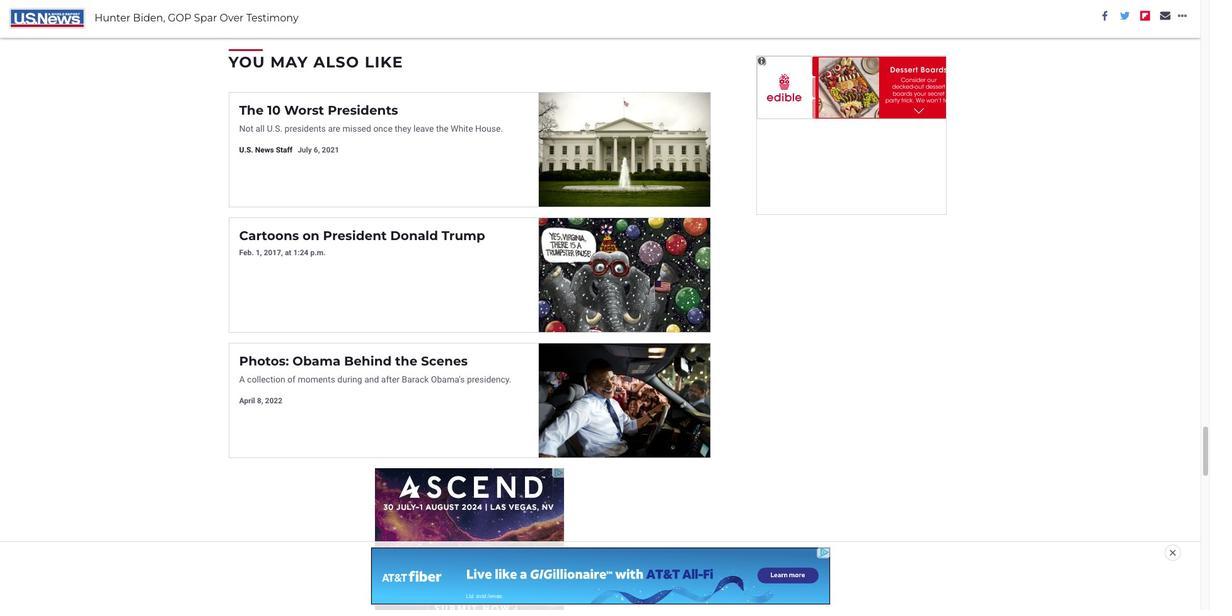 Task type: describe. For each thing, give the bounding box(es) containing it.
over
[[220, 12, 244, 24]]

may
[[271, 53, 308, 71]]

presidents
[[285, 124, 326, 134]]

are
[[328, 124, 341, 134]]

u.s. news & world report image
[[10, 9, 85, 28]]

collection
[[247, 375, 285, 385]]

u.s. inside the 10 worst presidents not all u.s. presidents are missed once they leave the white house.
[[267, 124, 283, 134]]

feb.
[[239, 249, 254, 258]]

behind
[[344, 354, 392, 369]]

0 horizontal spatial u.s.
[[239, 146, 253, 155]]

hunter biden, gop spar over testimony
[[95, 12, 299, 24]]

photos: obama behind the scenes a collection of moments during and after barack obama's presidency.
[[239, 354, 512, 385]]

staff
[[276, 146, 293, 155]]

1,
[[256, 249, 262, 258]]

testimony
[[246, 12, 299, 24]]

2021
[[322, 146, 339, 155]]

8,
[[257, 397, 263, 406]]

presidency.
[[467, 375, 512, 385]]

spar
[[194, 12, 217, 24]]

the
[[239, 103, 264, 118]]

during
[[338, 375, 362, 385]]

house.
[[476, 124, 503, 134]]

of
[[288, 375, 296, 385]]

scenes
[[421, 354, 468, 369]]

6,
[[314, 146, 320, 155]]

july
[[298, 146, 312, 155]]

on
[[303, 229, 320, 244]]

after
[[381, 375, 400, 385]]

they
[[395, 124, 412, 134]]

presidents
[[328, 103, 398, 118]]

cartoons on president donald trump feb. 1, 2017, at 1:24 p.m.
[[239, 229, 486, 258]]

the inside photos: obama behind the scenes a collection of moments during and after barack obama's presidency.
[[395, 354, 418, 369]]

the inside the 10 worst presidents not all u.s. presidents are missed once they leave the white house.
[[436, 124, 449, 134]]



Task type: locate. For each thing, give the bounding box(es) containing it.
missed
[[343, 124, 371, 134]]

trump
[[442, 229, 486, 244]]

u.s. right all on the top of page
[[267, 124, 283, 134]]

at
[[285, 249, 292, 258]]

the right leave
[[436, 124, 449, 134]]

2017,
[[264, 249, 283, 258]]

also
[[314, 53, 360, 71]]

barack
[[402, 375, 429, 385]]

hunter
[[95, 12, 130, 24]]

p.m.
[[311, 249, 326, 258]]

gop
[[168, 12, 191, 24]]

april 8, 2022
[[239, 397, 283, 406]]

news
[[255, 146, 274, 155]]

10
[[267, 103, 281, 118]]

the 10 worst presidents not all u.s. presidents are missed once they leave the white house.
[[239, 103, 503, 134]]

donald
[[391, 229, 438, 244]]

obama's
[[431, 375, 465, 385]]

leave
[[414, 124, 434, 134]]

1 horizontal spatial the
[[436, 124, 449, 134]]

the
[[436, 124, 449, 134], [395, 354, 418, 369]]

1 horizontal spatial u.s.
[[267, 124, 283, 134]]

moments
[[298, 375, 335, 385]]

cartoons
[[239, 229, 299, 244]]

not
[[239, 124, 254, 134]]

you may also like
[[229, 53, 404, 71]]

1 vertical spatial the
[[395, 354, 418, 369]]

white
[[451, 124, 473, 134]]

u.s.
[[267, 124, 283, 134], [239, 146, 253, 155]]

u.s. news staff july 6, 2021
[[239, 146, 339, 155]]

and
[[365, 375, 379, 385]]

worst
[[284, 103, 324, 118]]

once
[[374, 124, 393, 134]]

you
[[229, 53, 265, 71]]

0 vertical spatial u.s.
[[267, 124, 283, 134]]

biden,
[[133, 12, 165, 24]]

1:24
[[293, 249, 309, 258]]

a
[[239, 375, 245, 385]]

0 horizontal spatial the
[[395, 354, 418, 369]]

the up barack
[[395, 354, 418, 369]]

all
[[256, 124, 265, 134]]

1 vertical spatial u.s.
[[239, 146, 253, 155]]

president
[[323, 229, 387, 244]]

april
[[239, 397, 255, 406]]

u.s. left news
[[239, 146, 253, 155]]

photos:
[[239, 354, 289, 369]]

obama
[[293, 354, 341, 369]]

0 vertical spatial the
[[436, 124, 449, 134]]

2022
[[265, 397, 283, 406]]

advertisement region
[[375, 469, 564, 610], [371, 548, 830, 605]]

like
[[365, 53, 404, 71]]



Task type: vqa. For each thing, say whether or not it's contained in the screenshot.
Photos: Obama Behind the Scenes A collection of moments during and after Barack Obama's presidency.
yes



